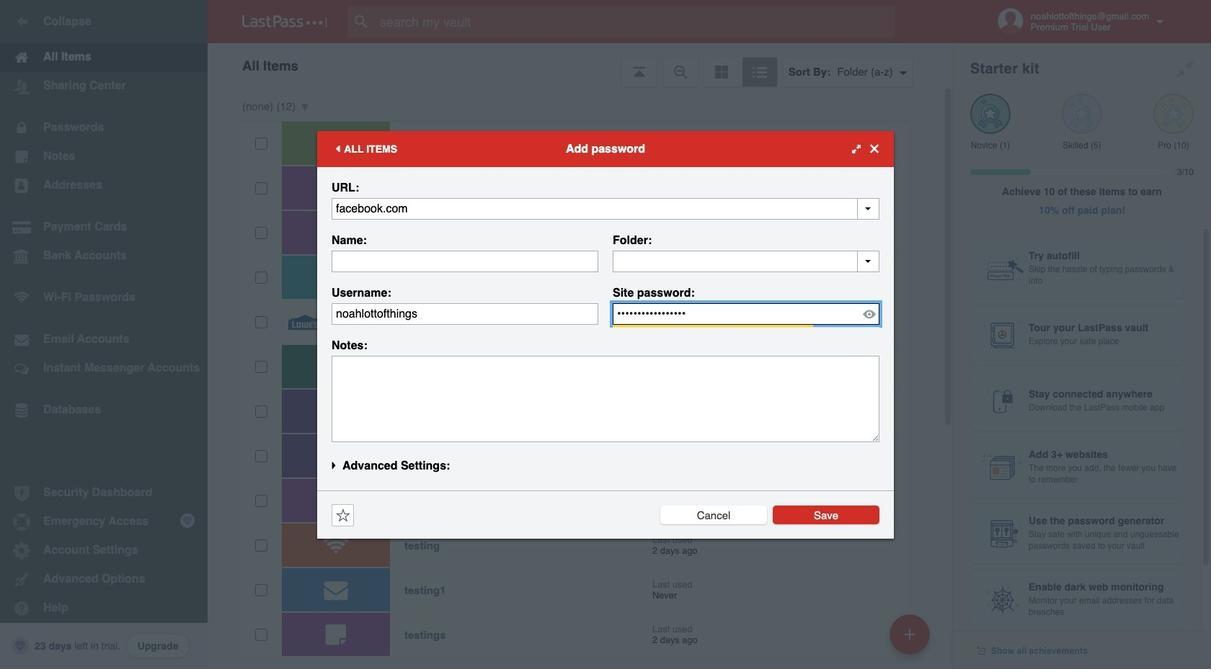 Task type: vqa. For each thing, say whether or not it's contained in the screenshot.
New item element at the bottom of page
no



Task type: locate. For each thing, give the bounding box(es) containing it.
Search search field
[[348, 6, 924, 38]]

lastpass image
[[242, 15, 327, 28]]

None text field
[[332, 303, 599, 325]]

main navigation navigation
[[0, 0, 208, 670]]

vault options navigation
[[208, 43, 953, 87]]

None text field
[[332, 198, 880, 220], [332, 251, 599, 272], [613, 251, 880, 272], [332, 356, 880, 442], [332, 198, 880, 220], [332, 251, 599, 272], [613, 251, 880, 272], [332, 356, 880, 442]]

None password field
[[613, 303, 880, 325]]

dialog
[[317, 131, 894, 539]]



Task type: describe. For each thing, give the bounding box(es) containing it.
new item navigation
[[885, 611, 939, 670]]

search my vault text field
[[348, 6, 924, 38]]

new item image
[[905, 630, 915, 640]]



